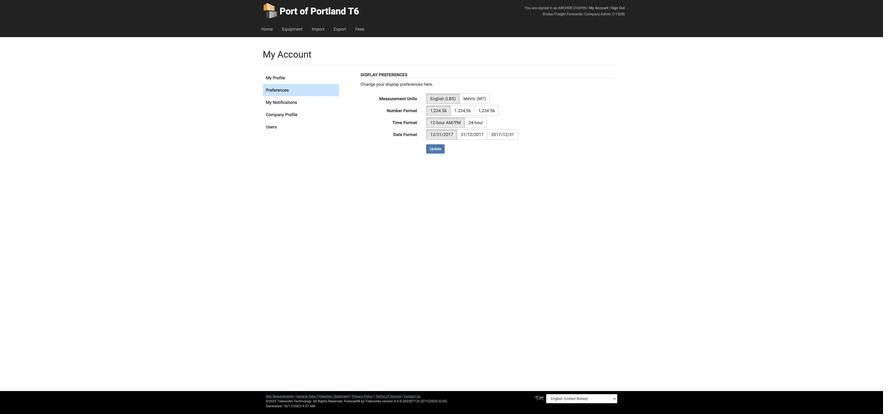 Task type: vqa. For each thing, say whether or not it's contained in the screenshot.
The English (Lbs)
yes



Task type: locate. For each thing, give the bounding box(es) containing it.
as
[[554, 6, 558, 10]]

english (lbs)
[[431, 96, 456, 101]]

terms of service link
[[376, 395, 401, 399]]

broker/freight
[[543, 12, 566, 16]]

1 vertical spatial format
[[404, 120, 417, 125]]

1 format from the top
[[404, 108, 417, 113]]

1 vertical spatial account
[[278, 49, 312, 60]]

| up tideworks
[[374, 395, 375, 399]]

fees button
[[351, 21, 369, 37]]

0 horizontal spatial preferences
[[266, 88, 289, 93]]

0 horizontal spatial account
[[278, 49, 312, 60]]

preferences down my profile
[[266, 88, 289, 93]]

|
[[588, 6, 589, 10], [610, 6, 611, 10], [295, 395, 296, 399], [350, 395, 351, 399], [374, 395, 375, 399], [402, 395, 403, 399]]

profile
[[273, 76, 285, 80], [285, 112, 298, 117]]

t6
[[348, 6, 359, 17]]

export
[[334, 27, 346, 32]]

2 vertical spatial format
[[404, 132, 417, 137]]

hour up 12/31/2017
[[437, 120, 445, 125]]

users
[[266, 125, 277, 130]]

company down 'my account' link
[[585, 12, 600, 16]]

home
[[261, 27, 273, 32]]

rights
[[318, 400, 328, 404]]

format
[[404, 108, 417, 113], [404, 120, 417, 125], [404, 132, 417, 137]]

| left sign
[[610, 6, 611, 10]]

you are signed in as archer chapin | my account | sign out broker/freight forwarder company admin (11508)
[[525, 6, 625, 16]]

1 vertical spatial preferences
[[266, 88, 289, 93]]

(07122023-
[[421, 400, 439, 404]]

0 vertical spatial account
[[595, 6, 609, 10]]

1 horizontal spatial profile
[[285, 112, 298, 117]]

profile up the my notifications
[[273, 76, 285, 80]]

of
[[300, 6, 308, 17], [386, 395, 389, 399]]

0 horizontal spatial profile
[[273, 76, 285, 80]]

| up forecast®
[[350, 395, 351, 399]]

admin
[[601, 12, 612, 16]]

12-
[[431, 120, 437, 125]]

requirements
[[273, 395, 294, 399]]

0 vertical spatial preferences
[[379, 72, 408, 77]]

my left notifications at the top
[[266, 100, 272, 105]]

signed
[[538, 6, 549, 10]]

0 vertical spatial of
[[300, 6, 308, 17]]

out
[[620, 6, 625, 10]]

of up 'version'
[[386, 395, 389, 399]]

format right date at the top left
[[404, 132, 417, 137]]

2 format from the top
[[404, 120, 417, 125]]

1 horizontal spatial of
[[386, 395, 389, 399]]

date format
[[394, 132, 417, 137]]

9:57
[[303, 405, 309, 409]]

format for date format
[[404, 132, 417, 137]]

statement
[[334, 395, 350, 399]]

2235)
[[439, 400, 448, 404]]

0 vertical spatial format
[[404, 108, 417, 113]]

24-
[[469, 120, 475, 125]]

account up the admin
[[595, 6, 609, 10]]

protection
[[317, 395, 333, 399]]

my for my notifications
[[266, 100, 272, 105]]

display
[[361, 72, 378, 77]]

(lbs)
[[446, 96, 456, 101]]

1 vertical spatial company
[[266, 112, 284, 117]]

hour down 1,234
[[475, 120, 483, 125]]

fees
[[356, 27, 365, 32]]

portland
[[311, 6, 346, 17]]

my right the chapin
[[590, 6, 594, 10]]

archer
[[559, 6, 573, 10]]

my up my profile
[[263, 49, 275, 60]]

1,234.56
[[431, 108, 447, 113]]

0 vertical spatial company
[[585, 12, 600, 16]]

account
[[595, 6, 609, 10], [278, 49, 312, 60]]

preferences up display at the top left of the page
[[379, 72, 408, 77]]

1 vertical spatial of
[[386, 395, 389, 399]]

notifications
[[273, 100, 297, 105]]

1.234,56
[[455, 108, 471, 113]]

in
[[550, 6, 553, 10]]

account down equipment popup button
[[278, 49, 312, 60]]

here.
[[424, 82, 434, 87]]

your
[[377, 82, 385, 87]]

2 hour from the left
[[475, 120, 483, 125]]

contact
[[404, 395, 416, 399]]

my
[[590, 6, 594, 10], [263, 49, 275, 60], [266, 76, 272, 80], [266, 100, 272, 105]]

56
[[490, 108, 495, 113]]

site
[[266, 395, 272, 399]]

| left general
[[295, 395, 296, 399]]

1 horizontal spatial company
[[585, 12, 600, 16]]

my for my profile
[[266, 76, 272, 80]]

preferences
[[379, 72, 408, 77], [266, 88, 289, 93]]

format down units
[[404, 108, 417, 113]]

metric
[[464, 96, 476, 101]]

am/pm
[[446, 120, 461, 125]]

my up the my notifications
[[266, 76, 272, 80]]

1 horizontal spatial hour
[[475, 120, 483, 125]]

port of portland t6
[[280, 6, 359, 17]]

profile down notifications at the top
[[285, 112, 298, 117]]

0 horizontal spatial of
[[300, 6, 308, 17]]

1 hour from the left
[[437, 120, 445, 125]]

(mt)
[[477, 96, 486, 101]]

forecast®
[[344, 400, 360, 404]]

hour for 24-
[[475, 120, 483, 125]]

9.5.0.202307122
[[394, 400, 420, 404]]

site requirements link
[[266, 395, 294, 399]]

1 horizontal spatial account
[[595, 6, 609, 10]]

3 format from the top
[[404, 132, 417, 137]]

0 vertical spatial profile
[[273, 76, 285, 80]]

0 horizontal spatial hour
[[437, 120, 445, 125]]

by
[[361, 400, 365, 404]]

format for time format
[[404, 120, 417, 125]]

of right 'port'
[[300, 6, 308, 17]]

general
[[297, 395, 308, 399]]

company
[[585, 12, 600, 16], [266, 112, 284, 117]]

1 vertical spatial profile
[[285, 112, 298, 117]]

format right time
[[404, 120, 417, 125]]

company up users
[[266, 112, 284, 117]]

port
[[280, 6, 298, 17]]

my notifications
[[266, 100, 297, 105]]

service
[[390, 395, 401, 399]]



Task type: describe. For each thing, give the bounding box(es) containing it.
display preferences
[[361, 72, 408, 77]]

number format
[[387, 108, 417, 113]]

tideworks
[[366, 400, 381, 404]]

are
[[532, 6, 537, 10]]

export button
[[329, 21, 351, 37]]

12-hour am/pm
[[431, 120, 461, 125]]

am
[[310, 405, 315, 409]]

| right the chapin
[[588, 6, 589, 10]]

format for number format
[[404, 108, 417, 113]]

0 horizontal spatial company
[[266, 112, 284, 117]]

import
[[312, 27, 325, 32]]

sign
[[612, 6, 619, 10]]

data
[[309, 395, 316, 399]]

time format
[[393, 120, 417, 125]]

number
[[387, 108, 403, 113]]

24-hour
[[469, 120, 483, 125]]

company profile
[[266, 112, 298, 117]]

site requirements | general data protection statement | privacy policy | terms of service | contact us ©2023 tideworks technology. all rights reserved. forecast® by tideworks version 9.5.0.202307122 (07122023-2235) generated: 10/17/2023 9:57 am
[[266, 395, 448, 409]]

terms
[[376, 395, 385, 399]]

preferences
[[400, 82, 423, 87]]

units
[[407, 96, 417, 101]]

hour for 12-
[[437, 120, 445, 125]]

profile for company profile
[[285, 112, 298, 117]]

all
[[313, 400, 317, 404]]

metric (mt)
[[464, 96, 486, 101]]

update button
[[427, 145, 445, 154]]

change your display preferences here.
[[361, 82, 434, 87]]

general data protection statement link
[[297, 395, 350, 399]]

home button
[[257, 21, 278, 37]]

my account
[[263, 49, 312, 60]]

equipment button
[[278, 21, 307, 37]]

account inside you are signed in as archer chapin | my account | sign out broker/freight forwarder company admin (11508)
[[595, 6, 609, 10]]

of inside site requirements | general data protection statement | privacy policy | terms of service | contact us ©2023 tideworks technology. all rights reserved. forecast® by tideworks version 9.5.0.202307122 (07122023-2235) generated: 10/17/2023 9:57 am
[[386, 395, 389, 399]]

1 horizontal spatial preferences
[[379, 72, 408, 77]]

©2023 tideworks
[[266, 400, 293, 404]]

reserved.
[[328, 400, 344, 404]]

chapin
[[574, 6, 587, 10]]

forwarder
[[567, 12, 584, 16]]

version
[[382, 400, 393, 404]]

update
[[430, 147, 442, 151]]

10/17/2023
[[283, 405, 302, 409]]

import button
[[307, 21, 329, 37]]

privacy
[[352, 395, 363, 399]]

2017/12/31
[[492, 132, 515, 137]]

technology.
[[294, 400, 312, 404]]

you
[[525, 6, 531, 10]]

12/31/2017
[[431, 132, 453, 137]]

1,234
[[479, 108, 489, 113]]

measurement
[[380, 96, 406, 101]]

my inside you are signed in as archer chapin | my account | sign out broker/freight forwarder company admin (11508)
[[590, 6, 594, 10]]

privacy policy link
[[352, 395, 373, 399]]

| up 9.5.0.202307122
[[402, 395, 403, 399]]

company inside you are signed in as archer chapin | my account | sign out broker/freight forwarder company admin (11508)
[[585, 12, 600, 16]]

port of portland t6 link
[[263, 0, 359, 21]]

profile for my profile
[[273, 76, 285, 80]]

1,234 56
[[479, 108, 495, 113]]

(11508)
[[613, 12, 625, 16]]

time
[[393, 120, 403, 125]]

of inside 'link'
[[300, 6, 308, 17]]

contact us link
[[404, 395, 421, 399]]

policy
[[364, 395, 373, 399]]

change
[[361, 82, 375, 87]]

english
[[431, 96, 445, 101]]

my account link
[[590, 6, 609, 10]]

us
[[417, 395, 421, 399]]

measurement units
[[380, 96, 417, 101]]

sign out link
[[612, 6, 625, 10]]

my profile
[[266, 76, 285, 80]]

my for my account
[[263, 49, 275, 60]]

generated:
[[266, 405, 283, 409]]

display
[[386, 82, 399, 87]]

equipment
[[282, 27, 303, 32]]

31/12/2017
[[461, 132, 484, 137]]



